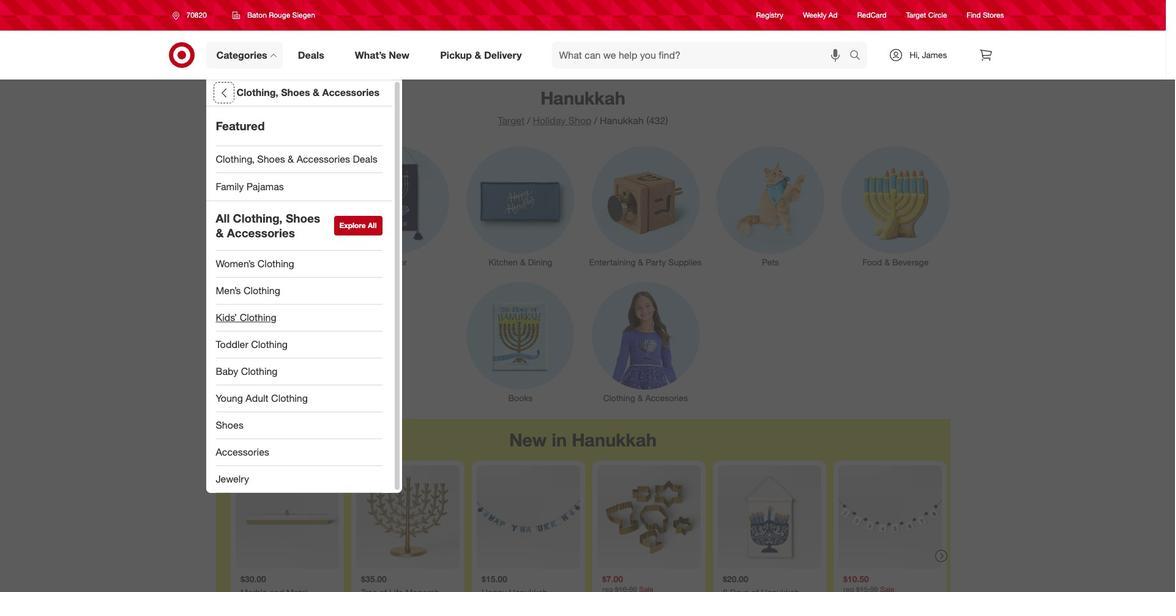 Task type: vqa. For each thing, say whether or not it's contained in the screenshot.
6
no



Task type: locate. For each thing, give the bounding box(es) containing it.
weekly ad
[[803, 11, 838, 20]]

featured
[[216, 119, 265, 133]]

0 vertical spatial new
[[389, 49, 410, 61]]

new in hanukkah
[[509, 429, 657, 451]]

beverage
[[893, 257, 929, 268]]

0 horizontal spatial all
[[216, 211, 230, 225]]

clothing for women's clothing
[[258, 257, 294, 270]]

circle
[[929, 11, 948, 20]]

1 horizontal spatial target
[[906, 11, 927, 20]]

books
[[508, 393, 533, 404]]

shoes
[[281, 86, 310, 99], [257, 153, 285, 165], [286, 211, 320, 225], [216, 419, 244, 431]]

& left accesories
[[638, 393, 643, 404]]

$30.00 link
[[235, 466, 339, 593]]

$10.50 link
[[838, 466, 942, 593]]

$15.00 link
[[477, 466, 580, 593]]

& right food
[[885, 257, 890, 268]]

clothing
[[258, 257, 294, 270], [244, 284, 280, 297], [240, 311, 276, 324], [251, 338, 288, 351], [241, 365, 278, 377], [271, 392, 308, 404], [603, 393, 635, 404]]

baby clothing link
[[206, 358, 392, 385]]

weekly ad link
[[803, 10, 838, 21]]

accessories up 'family pajamas' link
[[297, 153, 350, 165]]

accessories up menorahs & candles
[[227, 226, 295, 240]]

& down deals link at left top
[[313, 86, 320, 99]]

0 vertical spatial deals
[[298, 49, 324, 61]]

decor
[[384, 257, 407, 268]]

kitchen & dining
[[489, 257, 552, 268]]

all
[[216, 211, 230, 225], [368, 221, 377, 230]]

What can we help you find? suggestions appear below search field
[[552, 42, 853, 69]]

& left candles
[[271, 257, 277, 268]]

2 vertical spatial clothing,
[[233, 211, 283, 225]]

target circle link
[[906, 10, 948, 21]]

clothing, up featured at left top
[[237, 86, 278, 99]]

target left holiday
[[498, 114, 525, 127]]

accessories inside all clothing, shoes & accessories
[[227, 226, 295, 240]]

find stores link
[[967, 10, 1004, 21]]

toddler clothing link
[[206, 332, 392, 358]]

clothing for baby clothing
[[241, 365, 278, 377]]

food & beverage
[[863, 257, 929, 268]]

hanukkah left (432)
[[600, 114, 644, 127]]

hanukkah up shop
[[541, 87, 626, 109]]

all down family
[[216, 211, 230, 225]]

70820 button
[[164, 4, 220, 26]]

& for clothing & accesories
[[638, 393, 643, 404]]

what's new
[[355, 49, 410, 61]]

1 horizontal spatial new
[[509, 429, 547, 451]]

2 vertical spatial hanukkah
[[572, 429, 657, 451]]

hanukkah down "clothing & accesories" at the bottom right of page
[[572, 429, 657, 451]]

clothing, up family
[[216, 153, 255, 165]]

tree of life menorah gold - threshold™ image
[[356, 466, 459, 570]]

women's clothing
[[216, 257, 294, 270]]

shoes down young
[[216, 419, 244, 431]]

clothing & accesories link
[[583, 280, 708, 405]]

/
[[527, 114, 531, 127], [594, 114, 597, 127]]

0 vertical spatial hanukkah
[[541, 87, 626, 109]]

& right the pickup in the top of the page
[[475, 49, 482, 61]]

accessories
[[322, 86, 380, 99], [297, 153, 350, 165], [227, 226, 295, 240], [216, 446, 269, 458]]

deals
[[298, 49, 324, 61], [353, 153, 378, 165]]

redcard link
[[858, 10, 887, 21]]

delivery
[[484, 49, 522, 61]]

& up the women's
[[216, 226, 224, 240]]

shoes up pajamas
[[257, 153, 285, 165]]

target inside hanukkah target / holiday shop / hanukkah (432)
[[498, 114, 525, 127]]

1 horizontal spatial all
[[368, 221, 377, 230]]

0 horizontal spatial target
[[498, 114, 525, 127]]

$20.00 link
[[718, 466, 821, 593]]

1 vertical spatial deals
[[353, 153, 378, 165]]

weekly
[[803, 11, 827, 20]]

adult
[[246, 392, 269, 404]]

accessories inside clothing, shoes & accessories deals link
[[297, 153, 350, 165]]

1 vertical spatial clothing,
[[216, 153, 255, 165]]

/ right shop
[[594, 114, 597, 127]]

accesories
[[646, 393, 688, 404]]

new left 'in'
[[509, 429, 547, 451]]

clothing, inside all clothing, shoes & accessories
[[233, 211, 283, 225]]

shoes down 'family pajamas' link
[[286, 211, 320, 225]]

men's
[[216, 284, 241, 297]]

& for pickup & delivery
[[475, 49, 482, 61]]

1 horizontal spatial /
[[594, 114, 597, 127]]

1 / from the left
[[527, 114, 531, 127]]

clothing, for clothing, shoes & accessories
[[237, 86, 278, 99]]

0 horizontal spatial /
[[527, 114, 531, 127]]

& for entertaining & party supplies
[[638, 257, 644, 268]]

marble and metal menorah holder gold - threshold™ image
[[235, 466, 339, 570]]

$20.00
[[723, 574, 748, 585]]

0 horizontal spatial deals
[[298, 49, 324, 61]]

clothing, down pajamas
[[233, 211, 283, 225]]

new right what's
[[389, 49, 410, 61]]

1 vertical spatial new
[[509, 429, 547, 451]]

pets link
[[708, 144, 833, 269]]

clothing for men's clothing
[[244, 284, 280, 297]]

clothing for kids' clothing
[[240, 311, 276, 324]]

6pc hanukkah cookie cutter set - threshold™ image
[[597, 466, 701, 570]]

1 vertical spatial target
[[498, 114, 525, 127]]

search
[[844, 50, 874, 62]]

clothing for toddler clothing
[[251, 338, 288, 351]]

hi,
[[910, 50, 920, 60]]

hanukkah inside carousel region
[[572, 429, 657, 451]]

accessories link
[[206, 439, 392, 466]]

men's clothing
[[216, 284, 280, 297]]

(432)
[[647, 114, 668, 127]]

& left party
[[638, 257, 644, 268]]

holiday shop link
[[533, 114, 592, 127]]

target left circle
[[906, 11, 927, 20]]

all right explore
[[368, 221, 377, 230]]

clothing inside 'link'
[[240, 311, 276, 324]]

baby
[[216, 365, 238, 377]]

/ right target link
[[527, 114, 531, 127]]

search button
[[844, 42, 874, 71]]

rouge
[[269, 10, 290, 20]]

accessories up jewelry
[[216, 446, 269, 458]]

toddler
[[216, 338, 248, 351]]

clothing, for clothing, shoes & accessories deals
[[216, 153, 255, 165]]

pickup
[[440, 49, 472, 61]]

carousel region
[[216, 419, 951, 593]]

baton rouge siegen
[[247, 10, 315, 20]]

women's clothing link
[[206, 251, 392, 278]]

shoes inside all clothing, shoes & accessories
[[286, 211, 320, 225]]

1 horizontal spatial deals
[[353, 153, 378, 165]]

0 vertical spatial clothing,
[[237, 86, 278, 99]]

$35.00
[[361, 574, 387, 585]]

target
[[906, 11, 927, 20], [498, 114, 525, 127]]

young adult clothing
[[216, 392, 308, 404]]

$7.00
[[602, 574, 623, 585]]

& left dining at the top left of page
[[520, 257, 526, 268]]

kids'
[[216, 311, 237, 324]]

1 vertical spatial hanukkah
[[600, 114, 644, 127]]



Task type: describe. For each thing, give the bounding box(es) containing it.
young adult clothing link
[[206, 385, 392, 412]]

hanukkah target / holiday shop / hanukkah (432)
[[498, 87, 668, 127]]

supplies
[[669, 257, 702, 268]]

registry link
[[756, 10, 784, 21]]

decor link
[[333, 144, 458, 269]]

explore all link
[[334, 216, 382, 236]]

& inside all clothing, shoes & accessories
[[216, 226, 224, 240]]

explore all
[[340, 221, 377, 230]]

books link
[[458, 280, 583, 405]]

registry
[[756, 11, 784, 20]]

women's
[[216, 257, 255, 270]]

explore
[[340, 221, 366, 230]]

accessories down what's
[[322, 86, 380, 99]]

jewelry
[[216, 473, 249, 485]]

$7.00 link
[[597, 466, 701, 593]]

0 vertical spatial target
[[906, 11, 927, 20]]

categories link
[[206, 42, 283, 69]]

entertaining & party supplies
[[589, 257, 702, 268]]

kitchen & dining link
[[458, 144, 583, 269]]

pickup & delivery
[[440, 49, 522, 61]]

food
[[863, 257, 882, 268]]

clothing, shoes & accessories
[[237, 86, 380, 99]]

baton rouge siegen button
[[225, 4, 323, 26]]

8 days of hanukkah garland - threshold™ image
[[838, 466, 942, 570]]

find
[[967, 11, 981, 20]]

& for kitchen & dining
[[520, 257, 526, 268]]

menorahs & candles link
[[208, 144, 333, 269]]

pets
[[762, 257, 779, 268]]

shop
[[569, 114, 592, 127]]

young
[[216, 392, 243, 404]]

$30.00
[[240, 574, 266, 585]]

categories
[[216, 49, 267, 61]]

clothing & accesories
[[603, 393, 688, 404]]

baton
[[247, 10, 267, 20]]

shoes link
[[206, 412, 392, 439]]

find stores
[[967, 11, 1004, 20]]

baby clothing
[[216, 365, 278, 377]]

clothing, shoes & accessories deals link
[[206, 146, 392, 173]]

target circle
[[906, 11, 948, 20]]

clothing, shoes & accessories deals
[[216, 153, 378, 165]]

kitchen
[[489, 257, 518, 268]]

what's
[[355, 49, 386, 61]]

$35.00 link
[[356, 466, 459, 593]]

all clothing, shoes & accessories
[[216, 211, 320, 240]]

men's clothing link
[[206, 278, 392, 305]]

ad
[[829, 11, 838, 20]]

2 / from the left
[[594, 114, 597, 127]]

all inside explore all link
[[368, 221, 377, 230]]

& for menorahs & candles
[[271, 257, 277, 268]]

redcard
[[858, 11, 887, 20]]

family pajamas
[[216, 180, 284, 193]]

new inside carousel region
[[509, 429, 547, 451]]

shoes down deals link at left top
[[281, 86, 310, 99]]

& for food & beverage
[[885, 257, 890, 268]]

what's new link
[[345, 42, 425, 69]]

happy hanukkah garland - threshold™ image
[[477, 466, 580, 570]]

siegen
[[292, 10, 315, 20]]

kids' clothing link
[[206, 305, 392, 332]]

menorahs
[[230, 257, 269, 268]]

0 horizontal spatial new
[[389, 49, 410, 61]]

accessories inside accessories link
[[216, 446, 269, 458]]

$10.50
[[843, 574, 869, 585]]

james
[[922, 50, 947, 60]]

deals link
[[288, 42, 340, 69]]

$15.00
[[482, 574, 507, 585]]

entertaining & party supplies link
[[583, 144, 708, 269]]

target link
[[498, 114, 525, 127]]

70820
[[186, 10, 207, 20]]

menorahs & candles
[[230, 257, 310, 268]]

food & beverage link
[[833, 144, 958, 269]]

& up 'family pajamas' link
[[288, 153, 294, 165]]

pickup & delivery link
[[430, 42, 537, 69]]

party
[[646, 257, 666, 268]]

hi, james
[[910, 50, 947, 60]]

stores
[[983, 11, 1004, 20]]

in
[[552, 429, 567, 451]]

kids' clothing
[[216, 311, 276, 324]]

candles
[[279, 257, 310, 268]]

dining
[[528, 257, 552, 268]]

8 days of hanukkah interactive wall hanging - threshold™ image
[[718, 466, 821, 570]]

jewelry link
[[206, 466, 392, 493]]

holiday
[[533, 114, 566, 127]]

all inside all clothing, shoes & accessories
[[216, 211, 230, 225]]



